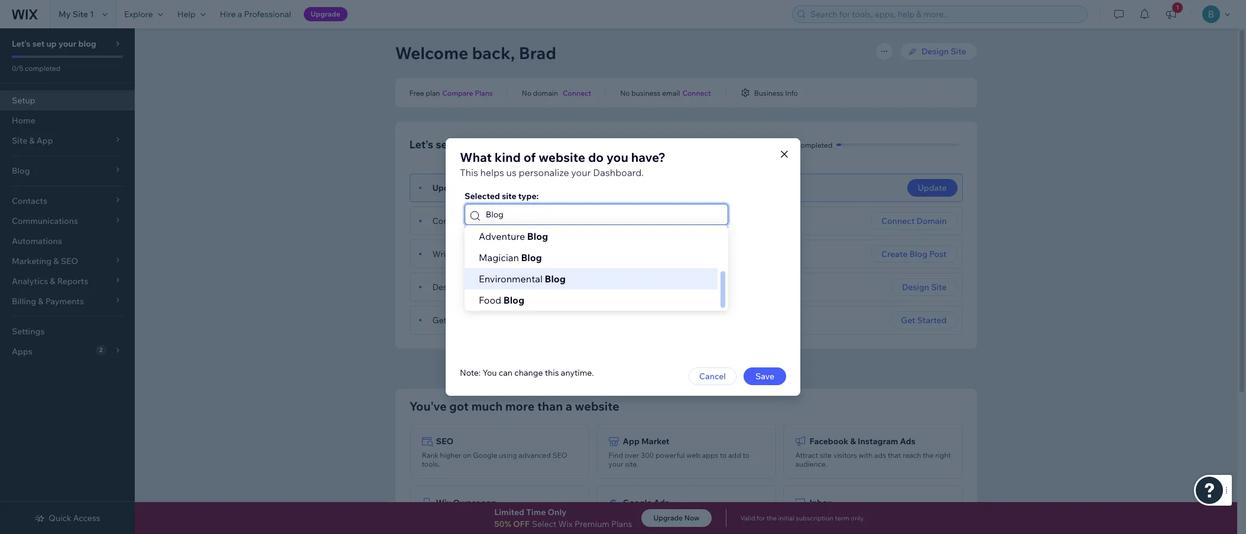Task type: describe. For each thing, give the bounding box(es) containing it.
of
[[524, 150, 536, 165]]

higher
[[440, 451, 461, 460]]

dashboard.
[[593, 167, 644, 179]]

no for no domain
[[522, 88, 532, 97]]

automations link
[[0, 231, 135, 251]]

design inside button
[[902, 282, 929, 293]]

plan
[[426, 88, 440, 97]]

1 vertical spatial ads
[[654, 498, 669, 508]]

1 inside button
[[1176, 4, 1179, 11]]

info
[[785, 88, 798, 97]]

set inside sidebar element
[[32, 38, 45, 49]]

setup
[[12, 95, 35, 106]]

your inside find over 300 powerful web apps to add to your site.
[[609, 460, 623, 469]]

blog for environmental
[[545, 273, 566, 285]]

blog down helps
[[483, 183, 501, 193]]

visitors inside the attract site visitors with ads that reach the right audience.
[[833, 451, 857, 460]]

food blog
[[479, 294, 524, 306]]

compare
[[442, 88, 473, 97]]

design site button
[[891, 278, 957, 296]]

1 horizontal spatial up
[[454, 138, 467, 151]]

update button
[[907, 179, 957, 197]]

can
[[499, 368, 513, 378]]

tools.
[[422, 460, 440, 469]]

your inside the 'get noticed on google by people searching for what your business offers.'
[[626, 521, 641, 530]]

to inside the view and reply to all messages and activity via email, chat & more.
[[846, 513, 852, 521]]

blog for adventure
[[527, 231, 548, 242]]

off
[[513, 519, 530, 530]]

environmental blog
[[479, 273, 566, 285]]

selected
[[465, 191, 500, 202]]

reply
[[827, 513, 844, 521]]

settings
[[12, 326, 45, 337]]

quick
[[49, 513, 71, 524]]

mobile,
[[531, 513, 555, 521]]

compare plans link
[[442, 87, 493, 98]]

seo inside rank higher on google using advanced seo tools.
[[552, 451, 567, 460]]

app
[[481, 498, 497, 508]]

messages
[[863, 513, 896, 521]]

email,
[[795, 521, 815, 530]]

the inside the attract site visitors with ads that reach the right audience.
[[923, 451, 934, 460]]

connect link for no domain connect
[[563, 87, 591, 98]]

connect a custom domain
[[432, 216, 533, 226]]

limited time only 50% off select wix premium plans
[[494, 507, 632, 530]]

business
[[754, 88, 784, 97]]

a for professional
[[238, 9, 242, 20]]

option containing environmental
[[465, 268, 718, 290]]

right
[[935, 451, 951, 460]]

business info
[[754, 88, 798, 97]]

kind
[[495, 150, 521, 165]]

instagram
[[858, 436, 898, 447]]

view
[[795, 513, 812, 521]]

your left first
[[455, 249, 473, 260]]

hire
[[220, 9, 236, 20]]

chat inside manage your business from your mobile, chat with visitors & more.
[[557, 513, 571, 521]]

offers.
[[673, 521, 694, 530]]

environmental
[[479, 273, 543, 285]]

your inside what kind of website do you have? this helps us personalize your dashboard.
[[571, 167, 591, 179]]

market
[[641, 436, 670, 447]]

magician
[[479, 252, 519, 264]]

initial
[[778, 514, 794, 523]]

audience.
[[795, 460, 827, 469]]

your down "owner"
[[450, 513, 465, 521]]

that
[[888, 451, 901, 460]]

selected site type:
[[465, 191, 539, 202]]

adventure
[[479, 231, 525, 242]]

2 vertical spatial website
[[575, 399, 619, 414]]

this
[[460, 167, 478, 179]]

subscription
[[796, 514, 834, 523]]

wix for wix owner app
[[436, 498, 451, 508]]

cancel
[[699, 371, 726, 382]]

quick access
[[49, 513, 100, 524]]

2 horizontal spatial a
[[566, 399, 572, 414]]

find over 300 powerful web apps to add to your site.
[[609, 451, 750, 469]]

no domain connect
[[522, 88, 591, 97]]

blog for food
[[504, 294, 524, 306]]

site for selected
[[502, 191, 516, 202]]

app
[[623, 436, 640, 447]]

started
[[917, 315, 947, 326]]

0 vertical spatial plans
[[475, 88, 493, 97]]

up inside sidebar element
[[46, 38, 57, 49]]

update for update your blog type
[[432, 183, 462, 193]]

web
[[687, 451, 701, 460]]

show
[[699, 364, 721, 374]]

business left email
[[632, 88, 661, 97]]

more
[[505, 399, 535, 414]]

plans inside limited time only 50% off select wix premium plans
[[611, 519, 632, 530]]

ads
[[874, 451, 886, 460]]

write your first blog post
[[432, 249, 528, 260]]

1 horizontal spatial with
[[645, 364, 662, 374]]

free plan compare plans
[[409, 88, 493, 97]]

1 vertical spatial website
[[480, 282, 511, 293]]

home
[[12, 115, 35, 126]]

blog for create
[[909, 249, 928, 260]]

all
[[854, 513, 861, 521]]

2 horizontal spatial &
[[850, 436, 856, 447]]

1 vertical spatial 0/5 completed
[[784, 140, 833, 149]]

valid
[[740, 514, 755, 523]]

now
[[684, 514, 700, 523]]

have?
[[631, 150, 666, 165]]

design down write
[[432, 282, 459, 293]]

1 vertical spatial domain
[[504, 216, 533, 226]]

google up noticed on the bottom of page
[[623, 498, 652, 508]]

business info button
[[740, 87, 798, 98]]

support
[[742, 364, 774, 374]]

blog left of
[[495, 138, 518, 151]]

facebook
[[810, 436, 849, 447]]

brad
[[519, 43, 556, 63]]

upgrade now button
[[642, 510, 711, 527]]

attract
[[795, 451, 818, 460]]

design site inside button
[[902, 282, 947, 293]]

sidebar element
[[0, 28, 135, 534]]

& inside manage your business from your mobile, chat with visitors & more.
[[463, 521, 467, 530]]

helps
[[480, 167, 504, 179]]

setup link
[[0, 90, 135, 111]]

300
[[641, 451, 654, 460]]

your right the from
[[515, 513, 529, 521]]

ukraine
[[664, 364, 695, 374]]

Enter your business or website type field
[[482, 205, 724, 225]]

google for noticed
[[659, 513, 683, 521]]

0 horizontal spatial to
[[720, 451, 727, 460]]

create blog post
[[881, 249, 947, 260]]

0 vertical spatial design site
[[922, 46, 966, 57]]

apps
[[702, 451, 718, 460]]

0 vertical spatial site
[[73, 9, 88, 20]]

via
[[938, 513, 947, 521]]

wix inside limited time only 50% off select wix premium plans
[[558, 519, 573, 530]]

list box containing adventure
[[465, 205, 728, 311]]

0 vertical spatial domain
[[533, 88, 558, 97]]

wix for wix stands with ukraine show your support
[[599, 364, 614, 374]]

cancel button
[[689, 368, 737, 385]]

1 vertical spatial let's set up your blog
[[409, 138, 518, 151]]

change
[[514, 368, 543, 378]]



Task type: vqa. For each thing, say whether or not it's contained in the screenshot.
much
yes



Task type: locate. For each thing, give the bounding box(es) containing it.
back,
[[472, 43, 515, 63]]

1 horizontal spatial site
[[820, 451, 832, 460]]

1 horizontal spatial set
[[436, 138, 451, 151]]

welcome
[[395, 43, 468, 63]]

blog down adventure at the left top of page
[[492, 249, 509, 260]]

site right the 'my'
[[73, 9, 88, 20]]

1 vertical spatial up
[[454, 138, 467, 151]]

business down google ads
[[643, 521, 672, 530]]

0 vertical spatial a
[[238, 9, 242, 20]]

ads up upgrade now
[[654, 498, 669, 508]]

let's down free
[[409, 138, 433, 151]]

0 horizontal spatial 0/5 completed
[[12, 64, 60, 73]]

you
[[483, 368, 497, 378]]

upgrade for upgrade
[[311, 9, 340, 18]]

website inside what kind of website do you have? this helps us personalize your dashboard.
[[539, 150, 585, 165]]

do
[[588, 150, 604, 165]]

set
[[32, 38, 45, 49], [436, 138, 451, 151]]

update inside button
[[918, 183, 947, 193]]

no for no business email
[[620, 88, 630, 97]]

a right hire
[[238, 9, 242, 20]]

1 horizontal spatial more.
[[839, 521, 858, 530]]

2 update from the left
[[918, 183, 947, 193]]

2 horizontal spatial with
[[859, 451, 873, 460]]

your down this
[[464, 183, 481, 193]]

chat inside the view and reply to all messages and activity via email, chat & more.
[[817, 521, 831, 530]]

& inside the view and reply to all messages and activity via email, chat & more.
[[833, 521, 837, 530]]

1 vertical spatial a
[[467, 216, 472, 226]]

visitors inside manage your business from your mobile, chat with visitors & more.
[[437, 521, 461, 530]]

rank higher on google using advanced seo tools.
[[422, 451, 567, 469]]

1 horizontal spatial site
[[931, 282, 947, 293]]

2 horizontal spatial wix
[[599, 364, 614, 374]]

chat right email,
[[817, 521, 831, 530]]

magician blog
[[479, 252, 542, 264]]

business down app
[[467, 513, 496, 521]]

your left site.
[[609, 460, 623, 469]]

post
[[929, 249, 947, 260]]

2 vertical spatial wix
[[558, 519, 573, 530]]

&
[[850, 436, 856, 447], [463, 521, 467, 530], [833, 521, 837, 530]]

design down create blog post
[[902, 282, 929, 293]]

0/5 completed inside sidebar element
[[12, 64, 60, 73]]

2 horizontal spatial site
[[951, 46, 966, 57]]

google left using
[[473, 451, 497, 460]]

list box
[[465, 205, 728, 311]]

0 vertical spatial site
[[502, 191, 516, 202]]

with inside the attract site visitors with ads that reach the right audience.
[[859, 451, 873, 460]]

0 vertical spatial wix
[[599, 364, 614, 374]]

0 horizontal spatial with
[[422, 521, 436, 530]]

what kind of website do you have? this helps us personalize your dashboard.
[[460, 150, 666, 179]]

chat right mobile,
[[557, 513, 571, 521]]

0 horizontal spatial the
[[767, 514, 777, 523]]

settings link
[[0, 322, 135, 342]]

to right add
[[743, 451, 750, 460]]

1 horizontal spatial to
[[743, 451, 750, 460]]

blog for magician
[[521, 252, 542, 264]]

what
[[460, 150, 492, 165]]

0 vertical spatial with
[[645, 364, 662, 374]]

1 connect link from the left
[[563, 87, 591, 98]]

0 vertical spatial 0/5 completed
[[12, 64, 60, 73]]

0 vertical spatial website
[[539, 150, 585, 165]]

1 no from the left
[[522, 88, 532, 97]]

upgrade for upgrade now
[[653, 514, 683, 523]]

1 vertical spatial seo
[[552, 451, 567, 460]]

wix down only
[[558, 519, 573, 530]]

0 horizontal spatial chat
[[557, 513, 571, 521]]

connect domain button
[[871, 212, 957, 230]]

1 horizontal spatial ads
[[900, 436, 916, 447]]

1 vertical spatial 0/5
[[784, 140, 795, 149]]

0 horizontal spatial no
[[522, 88, 532, 97]]

visitors down "owner"
[[437, 521, 461, 530]]

get for get found on google
[[432, 315, 447, 326]]

1 horizontal spatial seo
[[552, 451, 567, 460]]

to
[[720, 451, 727, 460], [743, 451, 750, 460], [846, 513, 852, 521]]

get noticed on google by people searching for what your business offers.
[[609, 513, 763, 530]]

only.
[[851, 514, 865, 523]]

0 horizontal spatial connect link
[[563, 87, 591, 98]]

0/5 up setup
[[12, 64, 23, 73]]

rank
[[422, 451, 438, 460]]

website down anytime.
[[575, 399, 619, 414]]

0/5 completed down info
[[784, 140, 833, 149]]

1 horizontal spatial wix
[[558, 519, 573, 530]]

save
[[755, 371, 775, 382]]

let's set up your blog down the 'my'
[[12, 38, 96, 49]]

add
[[728, 451, 741, 460]]

let's
[[12, 38, 30, 49], [409, 138, 433, 151]]

0 horizontal spatial let's
[[12, 38, 30, 49]]

noticed
[[622, 513, 647, 521]]

1 vertical spatial plans
[[611, 519, 632, 530]]

site left type:
[[502, 191, 516, 202]]

website
[[539, 150, 585, 165], [480, 282, 511, 293], [575, 399, 619, 414]]

visitors down facebook
[[833, 451, 857, 460]]

business inside the 'get noticed on google by people searching for what your business offers.'
[[643, 521, 672, 530]]

blog right environmental at the bottom left of the page
[[545, 273, 566, 285]]

seo right the advanced
[[552, 451, 567, 460]]

Search for tools, apps, help & more... field
[[807, 6, 1084, 22]]

0 horizontal spatial and
[[813, 513, 826, 521]]

blog left post
[[909, 249, 928, 260]]

note:
[[460, 368, 481, 378]]

0 horizontal spatial a
[[238, 9, 242, 20]]

connect inside "button"
[[881, 216, 915, 226]]

google for found
[[485, 315, 513, 326]]

seo up higher
[[436, 436, 453, 447]]

1 horizontal spatial let's
[[409, 138, 433, 151]]

0 horizontal spatial up
[[46, 38, 57, 49]]

anytime.
[[561, 368, 594, 378]]

site for attract
[[820, 451, 832, 460]]

automations
[[12, 236, 62, 247]]

update for update
[[918, 183, 947, 193]]

completed down info
[[797, 140, 833, 149]]

wix up the manage
[[436, 498, 451, 508]]

1 and from the left
[[813, 513, 826, 521]]

no left email
[[620, 88, 630, 97]]

2 vertical spatial with
[[422, 521, 436, 530]]

design site down search for tools, apps, help & more... field
[[922, 46, 966, 57]]

blog up environmental blog
[[521, 252, 542, 264]]

powerful
[[656, 451, 685, 460]]

1 vertical spatial with
[[859, 451, 873, 460]]

let's set up your blog
[[12, 38, 96, 49], [409, 138, 518, 151]]

what
[[609, 521, 625, 530]]

2 no from the left
[[620, 88, 630, 97]]

design your website
[[432, 282, 511, 293]]

your up get found on google
[[461, 282, 479, 293]]

the
[[923, 451, 934, 460], [767, 514, 777, 523]]

website up food
[[480, 282, 511, 293]]

0 horizontal spatial visitors
[[437, 521, 461, 530]]

1
[[1176, 4, 1179, 11], [90, 9, 94, 20]]

0 vertical spatial completed
[[25, 64, 60, 73]]

1 horizontal spatial &
[[833, 521, 837, 530]]

your down do
[[571, 167, 591, 179]]

let's set up your blog up this
[[409, 138, 518, 151]]

on for noticed
[[649, 513, 657, 521]]

1 horizontal spatial no
[[620, 88, 630, 97]]

0 horizontal spatial plans
[[475, 88, 493, 97]]

1 vertical spatial the
[[767, 514, 777, 523]]

site down search for tools, apps, help & more... field
[[951, 46, 966, 57]]

set left what
[[436, 138, 451, 151]]

design down search for tools, apps, help & more... field
[[922, 46, 949, 57]]

2 horizontal spatial on
[[649, 513, 657, 521]]

upgrade right professional
[[311, 9, 340, 18]]

advanced
[[519, 451, 551, 460]]

0 vertical spatial visitors
[[833, 451, 857, 460]]

get for get started
[[901, 315, 915, 326]]

1 vertical spatial site
[[820, 451, 832, 460]]

update down this
[[432, 183, 462, 193]]

to left all
[[846, 513, 852, 521]]

1 horizontal spatial upgrade
[[653, 514, 683, 523]]

& right facebook
[[850, 436, 856, 447]]

1 horizontal spatial on
[[473, 315, 483, 326]]

completed up setup
[[25, 64, 60, 73]]

on inside rank higher on google using advanced seo tools.
[[463, 451, 471, 460]]

and down the inbox
[[813, 513, 826, 521]]

blog inside create blog post button
[[909, 249, 928, 260]]

1 horizontal spatial 1
[[1176, 4, 1179, 11]]

& down "owner"
[[463, 521, 467, 530]]

1 horizontal spatial 0/5
[[784, 140, 795, 149]]

2 more. from the left
[[839, 521, 858, 530]]

site inside the attract site visitors with ads that reach the right audience.
[[820, 451, 832, 460]]

1 horizontal spatial completed
[[797, 140, 833, 149]]

on inside the 'get noticed on google by people searching for what your business offers.'
[[649, 513, 657, 521]]

your inside sidebar element
[[59, 38, 76, 49]]

no down brad
[[522, 88, 532, 97]]

us
[[506, 167, 517, 179]]

post
[[511, 249, 528, 260]]

0 horizontal spatial completed
[[25, 64, 60, 73]]

website up personalize
[[539, 150, 585, 165]]

no business email connect
[[620, 88, 711, 97]]

1 vertical spatial upgrade
[[653, 514, 683, 523]]

get left started
[[901, 315, 915, 326]]

email
[[662, 88, 680, 97]]

1 horizontal spatial chat
[[817, 521, 831, 530]]

1 update from the left
[[432, 183, 462, 193]]

ads up reach
[[900, 436, 916, 447]]

1 horizontal spatial and
[[898, 513, 910, 521]]

blog down my site 1
[[78, 38, 96, 49]]

for right valid
[[757, 514, 765, 523]]

business inside manage your business from your mobile, chat with visitors & more.
[[467, 513, 496, 521]]

get started button
[[890, 312, 957, 329]]

on right found
[[473, 315, 483, 326]]

0 vertical spatial set
[[32, 38, 45, 49]]

blog
[[78, 38, 96, 49], [495, 138, 518, 151], [483, 183, 501, 193], [492, 249, 509, 260]]

option
[[465, 268, 718, 290]]

to left add
[[720, 451, 727, 460]]

a left "custom"
[[467, 216, 472, 226]]

select
[[532, 519, 557, 530]]

wix
[[599, 364, 614, 374], [436, 498, 451, 508], [558, 519, 573, 530]]

save button
[[744, 368, 786, 385]]

for right searching
[[753, 513, 763, 521]]

blog
[[527, 231, 548, 242], [909, 249, 928, 260], [521, 252, 542, 264], [545, 273, 566, 285], [504, 294, 524, 306]]

completed inside sidebar element
[[25, 64, 60, 73]]

term
[[835, 514, 849, 523]]

get started
[[901, 315, 947, 326]]

domain up "adventure blog"
[[504, 216, 533, 226]]

let's up setup
[[12, 38, 30, 49]]

design site up get started
[[902, 282, 947, 293]]

the left "initial"
[[767, 514, 777, 523]]

limited
[[494, 507, 524, 518]]

professional
[[244, 9, 291, 20]]

plans right compare
[[475, 88, 493, 97]]

my
[[59, 9, 71, 20]]

connect link for no business email connect
[[682, 87, 711, 98]]

0/5 inside sidebar element
[[12, 64, 23, 73]]

0 vertical spatial up
[[46, 38, 57, 49]]

2 and from the left
[[898, 513, 910, 521]]

got
[[449, 399, 469, 414]]

than
[[537, 399, 563, 414]]

0/5 down info
[[784, 140, 795, 149]]

much
[[471, 399, 503, 414]]

0 vertical spatial upgrade
[[311, 9, 340, 18]]

for inside the 'get noticed on google by people searching for what your business offers.'
[[753, 513, 763, 521]]

0 horizontal spatial site
[[73, 9, 88, 20]]

facebook & instagram ads
[[810, 436, 916, 447]]

site down facebook
[[820, 451, 832, 460]]

plans
[[475, 88, 493, 97], [611, 519, 632, 530]]

manage your business from your mobile, chat with visitors & more.
[[422, 513, 571, 530]]

upgrade inside "upgrade" button
[[311, 9, 340, 18]]

1 horizontal spatial let's set up your blog
[[409, 138, 518, 151]]

your down the 'my'
[[59, 38, 76, 49]]

0 horizontal spatial get
[[432, 315, 447, 326]]

get inside the 'get noticed on google by people searching for what your business offers.'
[[609, 513, 621, 521]]

get left found
[[432, 315, 447, 326]]

valid for the initial subscription term only.
[[740, 514, 865, 523]]

view and reply to all messages and activity via email, chat & more.
[[795, 513, 947, 530]]

chat
[[557, 513, 571, 521], [817, 521, 831, 530]]

1 horizontal spatial get
[[609, 513, 621, 521]]

site
[[73, 9, 88, 20], [951, 46, 966, 57], [931, 282, 947, 293]]

2 connect link from the left
[[682, 87, 711, 98]]

1 vertical spatial let's
[[409, 138, 433, 151]]

wix owner app
[[436, 498, 497, 508]]

set up setup
[[32, 38, 45, 49]]

the left right
[[923, 451, 934, 460]]

0 horizontal spatial more.
[[469, 521, 488, 530]]

& left only.
[[833, 521, 837, 530]]

1 vertical spatial set
[[436, 138, 451, 151]]

get for get noticed on google by people searching for what your business offers.
[[609, 513, 621, 521]]

a right 'than'
[[566, 399, 572, 414]]

google inside rank higher on google using advanced seo tools.
[[473, 451, 497, 460]]

on right higher
[[463, 451, 471, 460]]

0 horizontal spatial 1
[[90, 9, 94, 20]]

1 vertical spatial visitors
[[437, 521, 461, 530]]

no
[[522, 88, 532, 97], [620, 88, 630, 97]]

0 horizontal spatial upgrade
[[311, 9, 340, 18]]

0 vertical spatial let's
[[12, 38, 30, 49]]

adventure blog
[[479, 231, 548, 242]]

help button
[[170, 0, 213, 28]]

upgrade now
[[653, 514, 700, 523]]

blog inside sidebar element
[[78, 38, 96, 49]]

quick access button
[[34, 513, 100, 524]]

2 horizontal spatial get
[[901, 315, 915, 326]]

0 vertical spatial on
[[473, 315, 483, 326]]

free
[[409, 88, 424, 97]]

0 horizontal spatial set
[[32, 38, 45, 49]]

and left activity at the right bottom of page
[[898, 513, 910, 521]]

0/5 completed up setup
[[12, 64, 60, 73]]

attract site visitors with ads that reach the right audience.
[[795, 451, 951, 469]]

blog down environmental at the bottom left of the page
[[504, 294, 524, 306]]

you
[[607, 150, 628, 165]]

on for found
[[473, 315, 483, 326]]

0 horizontal spatial seo
[[436, 436, 453, 447]]

0 horizontal spatial &
[[463, 521, 467, 530]]

on for higher
[[463, 451, 471, 460]]

1 vertical spatial completed
[[797, 140, 833, 149]]

with inside manage your business from your mobile, chat with visitors & more.
[[422, 521, 436, 530]]

0 vertical spatial 0/5
[[12, 64, 23, 73]]

upgrade inside 'upgrade now' button
[[653, 514, 683, 523]]

upgrade left by
[[653, 514, 683, 523]]

on down google ads
[[649, 513, 657, 521]]

your left kind
[[469, 138, 492, 151]]

searching
[[719, 513, 752, 521]]

0 horizontal spatial wix
[[436, 498, 451, 508]]

site down post
[[931, 282, 947, 293]]

1 vertical spatial design site
[[902, 282, 947, 293]]

note: you can change this anytime.
[[460, 368, 594, 378]]

google inside the 'get noticed on google by people searching for what your business offers.'
[[659, 513, 683, 521]]

2 vertical spatial on
[[649, 513, 657, 521]]

more. inside manage your business from your mobile, chat with visitors & more.
[[469, 521, 488, 530]]

0 vertical spatial seo
[[436, 436, 453, 447]]

1 horizontal spatial a
[[467, 216, 472, 226]]

1 more. from the left
[[469, 521, 488, 530]]

up up setup link
[[46, 38, 57, 49]]

site
[[502, 191, 516, 202], [820, 451, 832, 460]]

let's set up your blog inside sidebar element
[[12, 38, 96, 49]]

1 vertical spatial on
[[463, 451, 471, 460]]

plans right premium
[[611, 519, 632, 530]]

let's inside sidebar element
[[12, 38, 30, 49]]

create blog post button
[[871, 245, 957, 263]]

1 horizontal spatial 0/5 completed
[[784, 140, 833, 149]]

1 horizontal spatial plans
[[611, 519, 632, 530]]

up up this
[[454, 138, 467, 151]]

update up the domain
[[918, 183, 947, 193]]

custom
[[474, 216, 502, 226]]

from
[[497, 513, 513, 521]]

domain down brad
[[533, 88, 558, 97]]

google down food blog
[[485, 315, 513, 326]]

0 vertical spatial let's set up your blog
[[12, 38, 96, 49]]

first
[[474, 249, 490, 260]]

more. inside the view and reply to all messages and activity via email, chat & more.
[[839, 521, 858, 530]]

0 horizontal spatial ads
[[654, 498, 669, 508]]

your right what
[[626, 521, 641, 530]]

1 vertical spatial site
[[951, 46, 966, 57]]

blog up 'post' at the top
[[527, 231, 548, 242]]

get left noticed on the bottom of page
[[609, 513, 621, 521]]

this
[[545, 368, 559, 378]]

0 horizontal spatial let's set up your blog
[[12, 38, 96, 49]]

wix left stands
[[599, 364, 614, 374]]

0 horizontal spatial on
[[463, 451, 471, 460]]

get inside get started button
[[901, 315, 915, 326]]

site inside button
[[931, 282, 947, 293]]

0 horizontal spatial 0/5
[[12, 64, 23, 73]]

design site
[[922, 46, 966, 57], [902, 282, 947, 293]]

google for higher
[[473, 451, 497, 460]]

google left by
[[659, 513, 683, 521]]

personalize
[[519, 167, 569, 179]]

a for custom
[[467, 216, 472, 226]]



